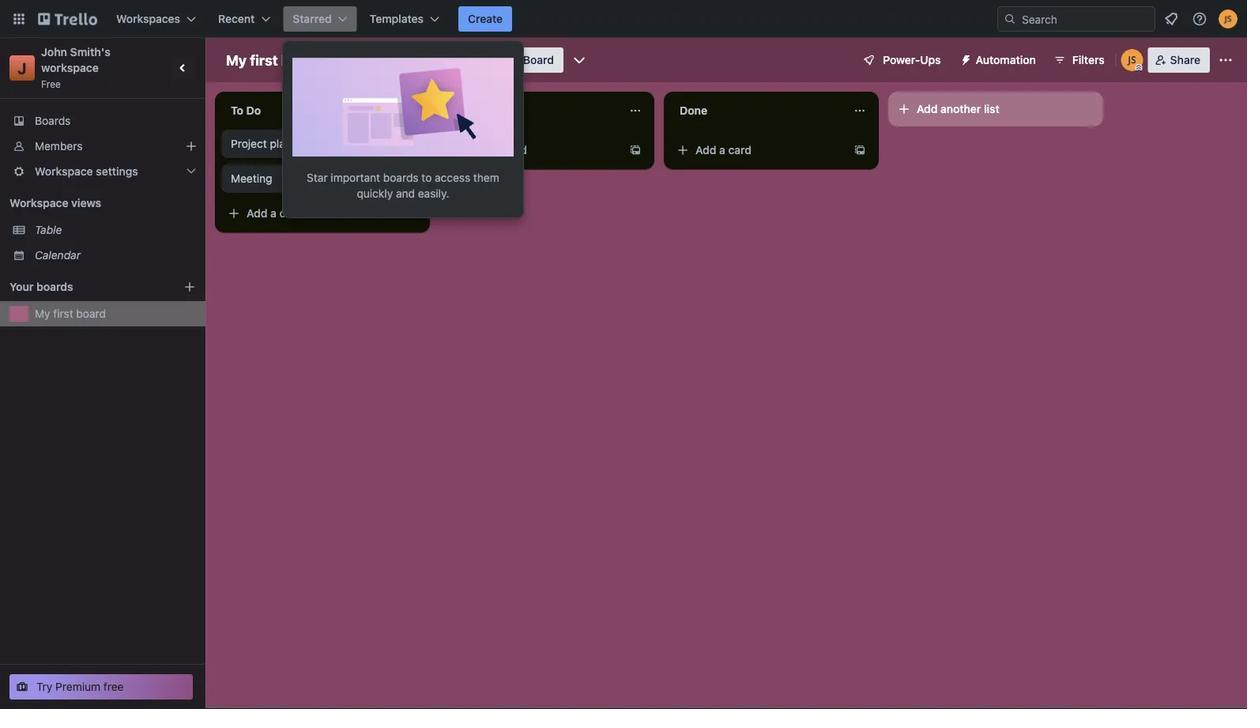 Task type: locate. For each thing, give the bounding box(es) containing it.
To Do text field
[[221, 98, 395, 123]]

workspace
[[389, 53, 447, 66], [35, 165, 93, 178], [9, 196, 68, 210]]

access
[[435, 171, 471, 184]]

project
[[231, 137, 267, 150]]

card down doing 'text box'
[[504, 144, 527, 157]]

1 vertical spatial create from template… image
[[405, 207, 417, 220]]

card down done text box
[[729, 144, 752, 157]]

views
[[71, 196, 101, 210]]

0 vertical spatial workspace
[[389, 53, 447, 66]]

try premium free button
[[9, 674, 193, 700]]

workspace up table
[[9, 196, 68, 210]]

john
[[41, 45, 67, 59]]

1 horizontal spatial a
[[495, 144, 501, 157]]

john smith (johnsmith38824343) image right open information menu icon
[[1219, 9, 1238, 28]]

workspace down templates popup button
[[389, 53, 447, 66]]

0 horizontal spatial boards
[[36, 280, 73, 293]]

workspace for workspace settings
[[35, 165, 93, 178]]

0 horizontal spatial card
[[280, 207, 303, 220]]

important
[[331, 171, 380, 184]]

board down starred
[[281, 51, 321, 68]]

1 vertical spatial boards
[[36, 280, 73, 293]]

add a card
[[471, 144, 527, 157], [696, 144, 752, 157], [247, 207, 303, 220]]

1 vertical spatial my first board
[[35, 307, 106, 320]]

boards link
[[0, 108, 206, 134]]

workspaces
[[116, 12, 180, 25]]

list
[[984, 102, 1000, 115]]

workspace down members
[[35, 165, 93, 178]]

create from template… image
[[854, 144, 867, 157], [405, 207, 417, 220]]

add a card button down done text box
[[670, 138, 848, 163]]

automation
[[976, 53, 1036, 66]]

create from template… image for done
[[854, 144, 867, 157]]

add
[[917, 102, 938, 115], [471, 144, 492, 157], [696, 144, 717, 157], [247, 207, 268, 220]]

power-
[[883, 53, 921, 66]]

board link
[[496, 47, 564, 73]]

table link
[[35, 222, 196, 238]]

add for doing
[[471, 144, 492, 157]]

boards up and
[[383, 171, 419, 184]]

to do
[[231, 104, 261, 117]]

workspace visible
[[389, 53, 484, 66]]

workspace inside "workspace settings" popup button
[[35, 165, 93, 178]]

my first board down recent dropdown button
[[226, 51, 321, 68]]

add a card button
[[446, 138, 623, 163], [670, 138, 848, 163], [221, 201, 398, 226]]

recent
[[218, 12, 255, 25]]

add a card for doing
[[471, 144, 527, 157]]

0 vertical spatial my first board
[[226, 51, 321, 68]]

card
[[504, 144, 527, 157], [729, 144, 752, 157], [280, 207, 303, 220]]

2 horizontal spatial card
[[729, 144, 752, 157]]

card down meeting link
[[280, 207, 303, 220]]

card for doing
[[504, 144, 527, 157]]

try premium free
[[36, 680, 124, 693]]

0 vertical spatial board
[[281, 51, 321, 68]]

customize views image
[[572, 52, 587, 68]]

boards
[[383, 171, 419, 184], [36, 280, 73, 293]]

your
[[9, 280, 34, 293]]

1 horizontal spatial boards
[[383, 171, 419, 184]]

board down the your boards with 1 items element
[[76, 307, 106, 320]]

your boards
[[9, 280, 73, 293]]

add a card up them at the left top
[[471, 144, 527, 157]]

my
[[226, 51, 247, 68], [35, 307, 50, 320]]

done
[[680, 104, 708, 117]]

Done text field
[[670, 98, 844, 123]]

1 horizontal spatial my first board
[[226, 51, 321, 68]]

add a card down done
[[696, 144, 752, 157]]

boards
[[35, 114, 71, 127]]

2 horizontal spatial a
[[720, 144, 726, 157]]

first
[[250, 51, 278, 68], [53, 307, 73, 320]]

0 horizontal spatial add a card button
[[221, 201, 398, 226]]

1 horizontal spatial create from template… image
[[854, 144, 867, 157]]

add inside button
[[917, 102, 938, 115]]

0 notifications image
[[1162, 9, 1181, 28]]

my first board down the your boards with 1 items element
[[35, 307, 106, 320]]

share
[[1171, 53, 1201, 66]]

board
[[523, 53, 554, 66]]

back to home image
[[38, 6, 97, 32]]

j link
[[9, 55, 35, 81]]

starred button
[[283, 6, 357, 32]]

boards down calendar
[[36, 280, 73, 293]]

power-ups
[[883, 53, 941, 66]]

a down meeting
[[270, 207, 277, 220]]

2 horizontal spatial add a card
[[696, 144, 752, 157]]

first down recent dropdown button
[[250, 51, 278, 68]]

Board name text field
[[218, 47, 329, 73]]

john smith (johnsmith38824343) image
[[1219, 9, 1238, 28], [1122, 49, 1144, 71]]

try
[[36, 680, 52, 693]]

0 vertical spatial create from template… image
[[854, 144, 867, 157]]

2 vertical spatial workspace
[[9, 196, 68, 210]]

0 vertical spatial my
[[226, 51, 247, 68]]

1 horizontal spatial first
[[250, 51, 278, 68]]

0 horizontal spatial add a card
[[247, 207, 303, 220]]

add a card for to do
[[247, 207, 303, 220]]

add left another
[[917, 102, 938, 115]]

1 vertical spatial my
[[35, 307, 50, 320]]

add a card button for done
[[670, 138, 848, 163]]

john smith (johnsmith38824343) image right filters
[[1122, 49, 1144, 71]]

starred board image
[[293, 51, 514, 157]]

1 horizontal spatial card
[[504, 144, 527, 157]]

my first board link
[[35, 306, 196, 322]]

0 horizontal spatial a
[[270, 207, 277, 220]]

1 horizontal spatial add a card button
[[446, 138, 623, 163]]

board
[[281, 51, 321, 68], [76, 307, 106, 320]]

1 vertical spatial workspace
[[35, 165, 93, 178]]

my first board
[[226, 51, 321, 68], [35, 307, 106, 320]]

1 horizontal spatial john smith (johnsmith38824343) image
[[1219, 9, 1238, 28]]

0 horizontal spatial my first board
[[35, 307, 106, 320]]

Search field
[[1017, 7, 1155, 31]]

members link
[[0, 134, 206, 159]]

add down meeting
[[247, 207, 268, 220]]

a for doing
[[495, 144, 501, 157]]

show menu image
[[1218, 52, 1234, 68]]

a
[[495, 144, 501, 157], [720, 144, 726, 157], [270, 207, 277, 220]]

create button
[[459, 6, 512, 32]]

filters
[[1073, 53, 1105, 66]]

them
[[474, 171, 500, 184]]

add down done
[[696, 144, 717, 157]]

0 horizontal spatial first
[[53, 307, 73, 320]]

add a card down meeting
[[247, 207, 303, 220]]

card for to do
[[280, 207, 303, 220]]

my down your boards
[[35, 307, 50, 320]]

0 horizontal spatial john smith (johnsmith38824343) image
[[1122, 49, 1144, 71]]

0 horizontal spatial board
[[76, 307, 106, 320]]

another
[[941, 102, 981, 115]]

free
[[104, 680, 124, 693]]

add board image
[[183, 281, 196, 293]]

planning
[[270, 137, 314, 150]]

visible
[[450, 53, 484, 66]]

automation button
[[954, 47, 1046, 73]]

1 horizontal spatial add a card
[[471, 144, 527, 157]]

quickly
[[357, 187, 393, 200]]

Doing text field
[[446, 98, 620, 123]]

starred
[[293, 12, 332, 25]]

boards inside star important boards to access them quickly and easily.
[[383, 171, 419, 184]]

a down done text box
[[720, 144, 726, 157]]

0 horizontal spatial create from template… image
[[405, 207, 417, 220]]

members
[[35, 140, 83, 153]]

j
[[18, 59, 27, 77]]

star
[[307, 171, 328, 184]]

1 horizontal spatial my
[[226, 51, 247, 68]]

workspace visible button
[[361, 47, 493, 73]]

a for done
[[720, 144, 726, 157]]

and
[[396, 187, 415, 200]]

workspace inside workspace visible button
[[389, 53, 447, 66]]

add a card button down doing 'text box'
[[446, 138, 623, 163]]

smith's
[[70, 45, 111, 59]]

1 horizontal spatial board
[[281, 51, 321, 68]]

0 vertical spatial john smith (johnsmith38824343) image
[[1219, 9, 1238, 28]]

2 horizontal spatial add a card button
[[670, 138, 848, 163]]

1 vertical spatial first
[[53, 307, 73, 320]]

add up them at the left top
[[471, 144, 492, 157]]

free
[[41, 78, 61, 89]]

project planning
[[231, 137, 314, 150]]

0 vertical spatial first
[[250, 51, 278, 68]]

0 vertical spatial boards
[[383, 171, 419, 184]]

1 vertical spatial board
[[76, 307, 106, 320]]

add a card button down star
[[221, 201, 398, 226]]

a up them at the left top
[[495, 144, 501, 157]]

my down the recent
[[226, 51, 247, 68]]

first down the your boards with 1 items element
[[53, 307, 73, 320]]



Task type: describe. For each thing, give the bounding box(es) containing it.
doing
[[455, 104, 487, 117]]

add a card button for doing
[[446, 138, 623, 163]]

meeting link
[[231, 171, 414, 187]]

search image
[[1004, 13, 1017, 25]]

table
[[35, 223, 62, 236]]

templates button
[[360, 6, 449, 32]]

star or unstar board image
[[338, 54, 351, 66]]

card for done
[[729, 144, 752, 157]]

meeting
[[231, 172, 272, 185]]

create from template… image
[[629, 144, 642, 157]]

workspace settings button
[[0, 159, 206, 184]]

1 vertical spatial john smith (johnsmith38824343) image
[[1122, 49, 1144, 71]]

add another list
[[917, 102, 1000, 115]]

your boards with 1 items element
[[9, 278, 160, 296]]

add for done
[[696, 144, 717, 157]]

recent button
[[209, 6, 280, 32]]

premium
[[55, 680, 101, 693]]

easily.
[[418, 187, 449, 200]]

this member is an admin of this board. image
[[1136, 64, 1143, 71]]

create from template… image for to do
[[405, 207, 417, 220]]

my inside 'board name' text field
[[226, 51, 247, 68]]

workspaces button
[[107, 6, 206, 32]]

settings
[[96, 165, 138, 178]]

create
[[468, 12, 503, 25]]

board inside text field
[[281, 51, 321, 68]]

my first board inside 'board name' text field
[[226, 51, 321, 68]]

templates
[[370, 12, 424, 25]]

workspace views
[[9, 196, 101, 210]]

primary element
[[0, 0, 1248, 38]]

workspace settings
[[35, 165, 138, 178]]

calendar link
[[35, 247, 196, 263]]

star important boards to access them quickly and easily.
[[307, 171, 500, 200]]

add another list button
[[889, 92, 1104, 127]]

workspace
[[41, 61, 99, 74]]

power-ups button
[[852, 47, 951, 73]]

workspace for workspace views
[[9, 196, 68, 210]]

share button
[[1149, 47, 1210, 73]]

workspace navigation collapse icon image
[[172, 57, 194, 79]]

first inside 'board name' text field
[[250, 51, 278, 68]]

open information menu image
[[1192, 11, 1208, 27]]

add a card for done
[[696, 144, 752, 157]]

do
[[246, 104, 261, 117]]

filters button
[[1049, 47, 1110, 73]]

to
[[422, 171, 432, 184]]

add a card button for to do
[[221, 201, 398, 226]]

ups
[[921, 53, 941, 66]]

to
[[231, 104, 244, 117]]

calendar
[[35, 249, 81, 262]]

sm image
[[954, 47, 976, 70]]

workspace for workspace visible
[[389, 53, 447, 66]]

add for to do
[[247, 207, 268, 220]]

john smith's workspace link
[[41, 45, 113, 74]]

0 horizontal spatial my
[[35, 307, 50, 320]]

a for to do
[[270, 207, 277, 220]]

john smith (johnsmith38824343) image inside primary element
[[1219, 9, 1238, 28]]

john smith's workspace free
[[41, 45, 113, 89]]

project planning link
[[231, 136, 414, 152]]



Task type: vqa. For each thing, say whether or not it's contained in the screenshot.
Add list button
no



